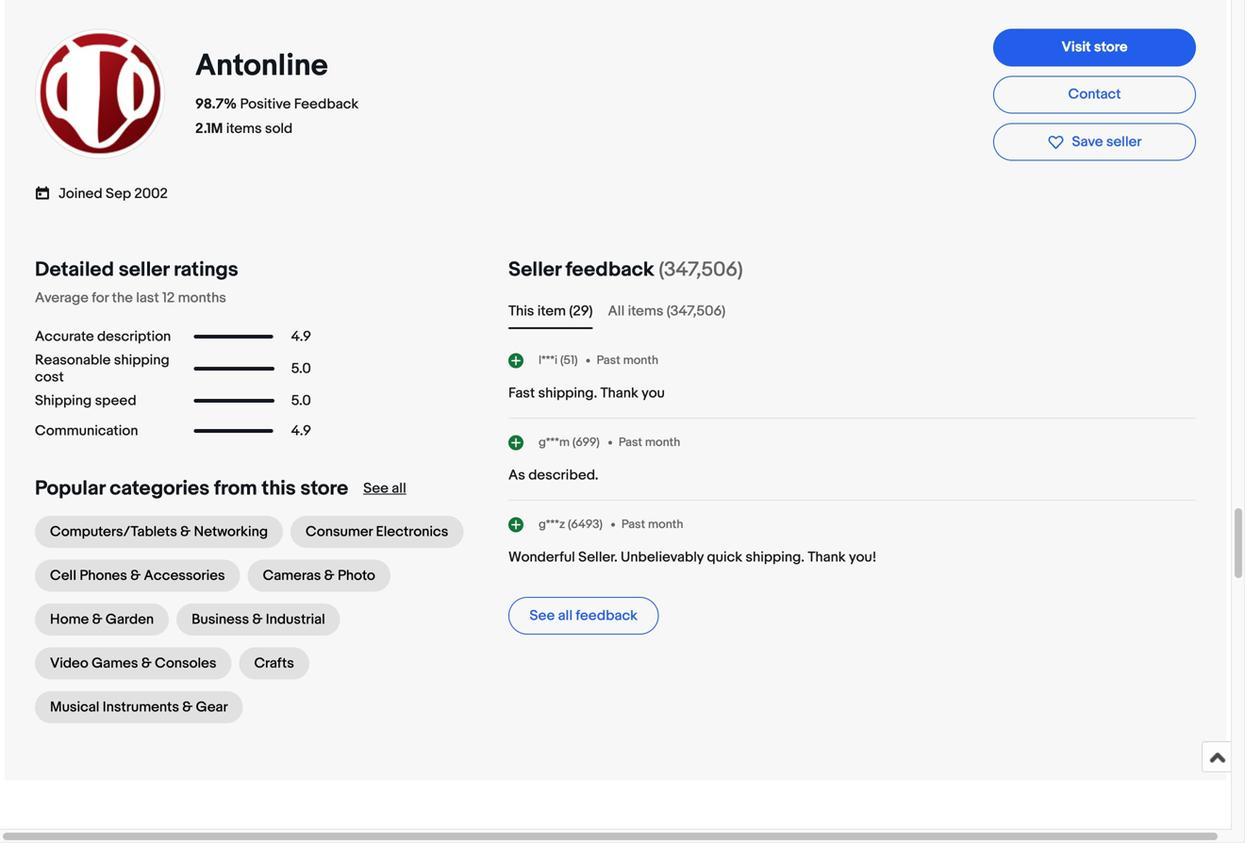 Task type: describe. For each thing, give the bounding box(es) containing it.
average for the last 12 months
[[35, 290, 226, 307]]

consumer electronics
[[306, 524, 449, 541]]

past for seller.
[[622, 517, 646, 532]]

items inside 98.7% positive feedback 2.1m items sold
[[226, 120, 262, 137]]

description
[[97, 328, 171, 345]]

all
[[608, 303, 625, 320]]

home & garden
[[50, 611, 154, 628]]

cell
[[50, 568, 76, 585]]

save seller button
[[994, 123, 1197, 161]]

(347,506) for all items (347,506)
[[667, 303, 726, 320]]

accurate description
[[35, 328, 171, 345]]

unbelievably
[[621, 549, 704, 566]]

shipping
[[114, 352, 170, 369]]

photo
[[338, 568, 375, 585]]

item
[[538, 303, 566, 320]]

ratings
[[174, 258, 238, 282]]

g***m (699)
[[539, 435, 600, 450]]

months
[[178, 290, 226, 307]]

instruments
[[103, 699, 179, 716]]

garden
[[106, 611, 154, 628]]

past month for described.
[[619, 435, 681, 450]]

as described.
[[509, 467, 599, 484]]

reasonable shipping cost
[[35, 352, 170, 386]]

l***i
[[539, 353, 558, 368]]

5.0 for shipping
[[291, 360, 311, 377]]

(347,506) for seller feedback (347,506)
[[659, 258, 743, 282]]

0 vertical spatial thank
[[601, 385, 639, 402]]

g***z
[[539, 517, 565, 532]]

visit store
[[1062, 39, 1128, 56]]

fast
[[509, 385, 535, 402]]

see all
[[364, 480, 407, 497]]

cameras & photo
[[263, 568, 375, 585]]

save seller
[[1072, 133, 1142, 150]]

electronics
[[376, 524, 449, 541]]

all for see all feedback
[[558, 608, 573, 625]]

games
[[92, 655, 138, 672]]

reasonable
[[35, 352, 111, 369]]

month for described.
[[645, 435, 681, 450]]

joined
[[59, 186, 103, 203]]

1 horizontal spatial thank
[[808, 549, 846, 566]]

for
[[92, 290, 109, 307]]

popular categories from this store
[[35, 477, 348, 501]]

accessories
[[144, 568, 225, 585]]

feedback
[[294, 96, 359, 113]]

seller for detailed
[[119, 258, 169, 282]]

contact link
[[994, 76, 1197, 114]]

detailed
[[35, 258, 114, 282]]

1 vertical spatial store
[[300, 477, 348, 501]]

wonderful
[[509, 549, 575, 566]]

shipping speed
[[35, 393, 136, 410]]

& right phones
[[130, 568, 141, 585]]

0 vertical spatial store
[[1095, 39, 1128, 56]]

98.7%
[[195, 96, 237, 113]]

contact
[[1069, 86, 1121, 103]]

items inside tab list
[[628, 303, 664, 320]]

seller
[[509, 258, 561, 282]]

this
[[509, 303, 535, 320]]

all for see all
[[392, 480, 407, 497]]

see all link
[[364, 480, 407, 497]]

4.9 for accurate description
[[291, 328, 311, 345]]

all items (347,506)
[[608, 303, 726, 320]]

business & industrial
[[192, 611, 325, 628]]

gear
[[196, 699, 228, 716]]

1 vertical spatial feedback
[[576, 608, 638, 625]]

cameras
[[263, 568, 321, 585]]

average
[[35, 290, 89, 307]]

& right business
[[252, 611, 263, 628]]

cost
[[35, 369, 64, 386]]

computers/tablets
[[50, 524, 177, 541]]

12
[[162, 290, 175, 307]]

from
[[214, 477, 257, 501]]

& left photo
[[324, 568, 335, 585]]

video games & consoles link
[[35, 648, 232, 680]]

detailed seller ratings
[[35, 258, 238, 282]]

see for see all feedback
[[530, 608, 555, 625]]

g***m
[[539, 435, 570, 450]]

last
[[136, 290, 159, 307]]

musical instruments & gear
[[50, 699, 228, 716]]

this
[[262, 477, 296, 501]]

the
[[112, 290, 133, 307]]



Task type: locate. For each thing, give the bounding box(es) containing it.
1 vertical spatial all
[[558, 608, 573, 625]]

1 horizontal spatial store
[[1095, 39, 1128, 56]]

5.0
[[291, 360, 311, 377], [291, 393, 311, 410]]

home
[[50, 611, 89, 628]]

past right (51)
[[597, 353, 621, 368]]

crafts
[[254, 655, 294, 672]]

(347,506) right all
[[667, 303, 726, 320]]

musical
[[50, 699, 99, 716]]

shipping. down (51)
[[538, 385, 598, 402]]

popular
[[35, 477, 105, 501]]

1 vertical spatial seller
[[119, 258, 169, 282]]

& left the gear at the left bottom
[[182, 699, 193, 716]]

positive
[[240, 96, 291, 113]]

categories
[[110, 477, 210, 501]]

seller inside button
[[1107, 133, 1142, 150]]

(6493)
[[568, 517, 603, 532]]

as
[[509, 467, 526, 484]]

month for seller.
[[648, 517, 684, 532]]

feedback down seller.
[[576, 608, 638, 625]]

all up electronics
[[392, 480, 407, 497]]

2 4.9 from the top
[[291, 423, 311, 440]]

& right games
[[141, 655, 152, 672]]

consumer
[[306, 524, 373, 541]]

2 vertical spatial month
[[648, 517, 684, 532]]

shipping.
[[538, 385, 598, 402], [746, 549, 805, 566]]

see for see all
[[364, 480, 389, 497]]

past right (699)
[[619, 435, 643, 450]]

(29)
[[569, 303, 593, 320]]

0 horizontal spatial thank
[[601, 385, 639, 402]]

1 vertical spatial shipping.
[[746, 549, 805, 566]]

1 horizontal spatial shipping.
[[746, 549, 805, 566]]

1 4.9 from the top
[[291, 328, 311, 345]]

past month
[[597, 353, 659, 368], [619, 435, 681, 450], [622, 517, 684, 532]]

shipping
[[35, 393, 92, 410]]

2002
[[134, 186, 168, 203]]

cell phones & accessories
[[50, 568, 225, 585]]

0 horizontal spatial items
[[226, 120, 262, 137]]

2 vertical spatial past month
[[622, 517, 684, 532]]

you
[[642, 385, 665, 402]]

video games & consoles
[[50, 655, 217, 672]]

past for described.
[[619, 435, 643, 450]]

0 vertical spatial (347,506)
[[659, 258, 743, 282]]

0 horizontal spatial see
[[364, 480, 389, 497]]

&
[[180, 524, 191, 541], [130, 568, 141, 585], [324, 568, 335, 585], [92, 611, 102, 628], [252, 611, 263, 628], [141, 655, 152, 672], [182, 699, 193, 716]]

g***z (6493)
[[539, 517, 603, 532]]

sep
[[106, 186, 131, 203]]

0 vertical spatial 4.9
[[291, 328, 311, 345]]

communication
[[35, 423, 138, 440]]

see up consumer electronics link
[[364, 480, 389, 497]]

consoles
[[155, 655, 217, 672]]

& down the 'popular categories from this store'
[[180, 524, 191, 541]]

(699)
[[573, 435, 600, 450]]

seller feedback (347,506)
[[509, 258, 743, 282]]

2 vertical spatial past
[[622, 517, 646, 532]]

2.1m
[[195, 120, 223, 137]]

0 vertical spatial month
[[623, 353, 659, 368]]

seller for save
[[1107, 133, 1142, 150]]

98.7% positive feedback 2.1m items sold
[[195, 96, 359, 137]]

antonline image
[[34, 28, 166, 160]]

0 vertical spatial past month
[[597, 353, 659, 368]]

quick
[[707, 549, 743, 566]]

0 vertical spatial see
[[364, 480, 389, 497]]

1 vertical spatial past
[[619, 435, 643, 450]]

all inside see all feedback link
[[558, 608, 573, 625]]

musical instruments & gear link
[[35, 692, 243, 724]]

1 vertical spatial month
[[645, 435, 681, 450]]

l***i (51)
[[539, 353, 578, 368]]

antonline
[[195, 48, 328, 84]]

all
[[392, 480, 407, 497], [558, 608, 573, 625]]

business
[[192, 611, 249, 628]]

& right home at the left bottom
[[92, 611, 102, 628]]

0 horizontal spatial shipping.
[[538, 385, 598, 402]]

(347,506)
[[659, 258, 743, 282], [667, 303, 726, 320]]

feedback
[[566, 258, 655, 282], [576, 608, 638, 625]]

seller right save
[[1107, 133, 1142, 150]]

thank left "you"
[[601, 385, 639, 402]]

month down "you"
[[645, 435, 681, 450]]

cameras & photo link
[[248, 560, 391, 592]]

0 vertical spatial 5.0
[[291, 360, 311, 377]]

thank left you!
[[808, 549, 846, 566]]

1 5.0 from the top
[[291, 360, 311, 377]]

1 vertical spatial past month
[[619, 435, 681, 450]]

seller up last
[[119, 258, 169, 282]]

1 vertical spatial items
[[628, 303, 664, 320]]

business & industrial link
[[177, 604, 340, 636]]

see down wonderful
[[530, 608, 555, 625]]

phones
[[80, 568, 127, 585]]

video
[[50, 655, 88, 672]]

see
[[364, 480, 389, 497], [530, 608, 555, 625]]

1 horizontal spatial all
[[558, 608, 573, 625]]

feedback up all
[[566, 258, 655, 282]]

described.
[[529, 467, 599, 484]]

all down wonderful
[[558, 608, 573, 625]]

1 vertical spatial 5.0
[[291, 393, 311, 410]]

computers/tablets & networking
[[50, 524, 268, 541]]

0 horizontal spatial seller
[[119, 258, 169, 282]]

past
[[597, 353, 621, 368], [619, 435, 643, 450], [622, 517, 646, 532]]

past for shipping.
[[597, 353, 621, 368]]

items down positive
[[226, 120, 262, 137]]

you!
[[849, 549, 877, 566]]

month up unbelievably
[[648, 517, 684, 532]]

store right 'this'
[[300, 477, 348, 501]]

store right 'visit'
[[1095, 39, 1128, 56]]

past month up "you"
[[597, 353, 659, 368]]

visit store link
[[994, 29, 1197, 66]]

past month up unbelievably
[[622, 517, 684, 532]]

1 horizontal spatial items
[[628, 303, 664, 320]]

1 horizontal spatial seller
[[1107, 133, 1142, 150]]

past month down "you"
[[619, 435, 681, 450]]

home & garden link
[[35, 604, 169, 636]]

month up "you"
[[623, 353, 659, 368]]

1 vertical spatial (347,506)
[[667, 303, 726, 320]]

text__icon wrapper image
[[35, 184, 59, 201]]

month
[[623, 353, 659, 368], [645, 435, 681, 450], [648, 517, 684, 532]]

5.0 for speed
[[291, 393, 311, 410]]

shipping. right quick at the bottom of page
[[746, 549, 805, 566]]

tab list containing this item (29)
[[509, 301, 1197, 322]]

1 vertical spatial see
[[530, 608, 555, 625]]

0 vertical spatial seller
[[1107, 133, 1142, 150]]

(347,506) up all items (347,506)
[[659, 258, 743, 282]]

seller.
[[579, 549, 618, 566]]

items
[[226, 120, 262, 137], [628, 303, 664, 320]]

save
[[1072, 133, 1104, 150]]

cell phones & accessories link
[[35, 560, 240, 592]]

items right all
[[628, 303, 664, 320]]

1 vertical spatial thank
[[808, 549, 846, 566]]

tab list
[[509, 301, 1197, 322]]

4.9 for communication
[[291, 423, 311, 440]]

0 horizontal spatial all
[[392, 480, 407, 497]]

industrial
[[266, 611, 325, 628]]

past up unbelievably
[[622, 517, 646, 532]]

see all feedback link
[[509, 597, 659, 635]]

store
[[1095, 39, 1128, 56], [300, 477, 348, 501]]

2 5.0 from the top
[[291, 393, 311, 410]]

1 vertical spatial 4.9
[[291, 423, 311, 440]]

visit
[[1062, 39, 1091, 56]]

antonline link
[[195, 48, 335, 84]]

past month for shipping.
[[597, 353, 659, 368]]

1 horizontal spatial see
[[530, 608, 555, 625]]

(51)
[[561, 353, 578, 368]]

past month for seller.
[[622, 517, 684, 532]]

month for shipping.
[[623, 353, 659, 368]]

seller
[[1107, 133, 1142, 150], [119, 258, 169, 282]]

sold
[[265, 120, 293, 137]]

accurate
[[35, 328, 94, 345]]

0 vertical spatial shipping.
[[538, 385, 598, 402]]

0 vertical spatial past
[[597, 353, 621, 368]]

consumer electronics link
[[291, 516, 464, 548]]

0 vertical spatial all
[[392, 480, 407, 497]]

computers/tablets & networking link
[[35, 516, 283, 548]]

crafts link
[[239, 648, 309, 680]]

0 vertical spatial items
[[226, 120, 262, 137]]

0 vertical spatial feedback
[[566, 258, 655, 282]]

0 horizontal spatial store
[[300, 477, 348, 501]]

this item (29)
[[509, 303, 593, 320]]



Task type: vqa. For each thing, say whether or not it's contained in the screenshot.
Shipped related to $79.00
no



